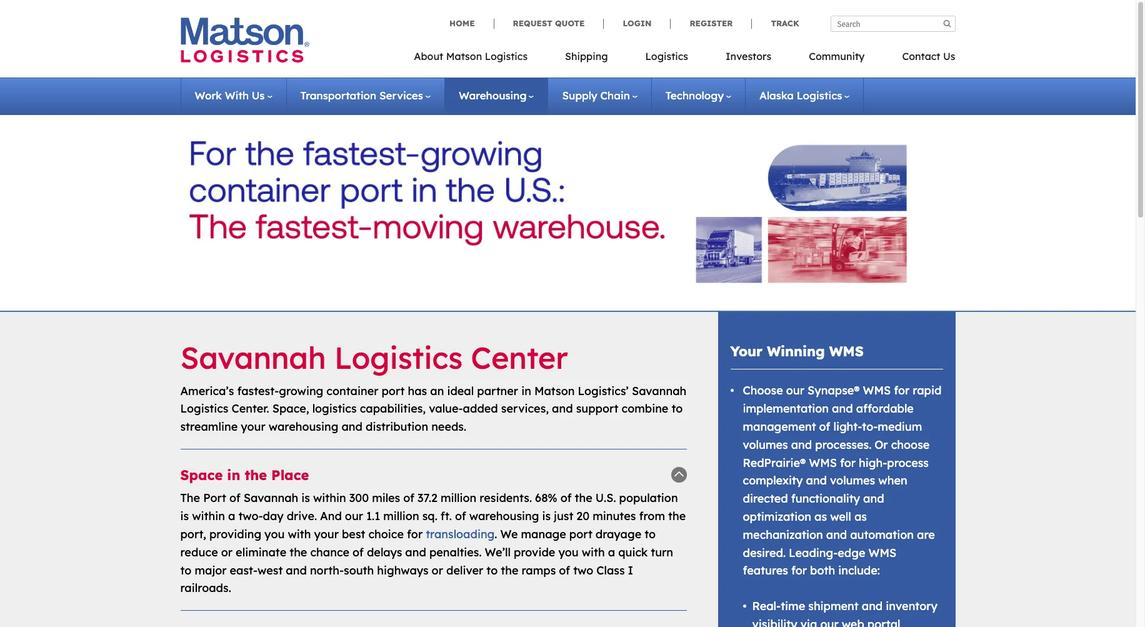 Task type: describe. For each thing, give the bounding box(es) containing it.
light-
[[834, 420, 863, 434]]

choose
[[743, 384, 783, 398]]

directed
[[743, 492, 788, 506]]

you inside the port of savannah is within 300 miles of 37.2 million residents. 68% of the u.s. population is within a two-day drive. and our 1.1 million sq. ft. of warehousing is just 20 minutes from the port, providing you with your best choice for
[[265, 527, 285, 542]]

search image
[[944, 19, 952, 28]]

logistics'
[[578, 384, 629, 398]]

supply chain
[[563, 89, 630, 102]]

both
[[811, 564, 836, 578]]

1 vertical spatial us
[[252, 89, 265, 102]]

transloading
[[426, 527, 495, 542]]

capabilities,
[[360, 402, 426, 416]]

an
[[430, 384, 444, 398]]

warehousing
[[459, 89, 527, 102]]

reduce
[[180, 545, 218, 560]]

work
[[195, 89, 222, 102]]

automation
[[851, 528, 914, 542]]

for down leading-
[[792, 564, 807, 578]]

1 as from the left
[[815, 510, 827, 524]]

synapse®
[[808, 384, 860, 398]]

work with us
[[195, 89, 265, 102]]

savannah inside america's fastest-growing container port has an ideal partner in matson logistics' savannah logistics center. space, logistics capabilities, value-added services, and support combine to streamline your warehousing and distribution needs.
[[632, 384, 687, 398]]

shipping
[[565, 50, 608, 63]]

has
[[408, 384, 427, 398]]

process
[[888, 456, 929, 470]]

logistics down "community" link
[[797, 89, 843, 102]]

contact
[[903, 50, 941, 63]]

choice
[[369, 527, 404, 542]]

you inside . we manage port drayage to reduce or eliminate the chance of delays and penalties. we'll provide you with a quick turn to major east-west and north-south highways or deliver to the ramps of two class i railroads.
[[559, 545, 579, 560]]

about matson logistics link
[[414, 46, 547, 72]]

2 horizontal spatial is
[[542, 509, 551, 524]]

2 as from the left
[[855, 510, 867, 524]]

include:
[[839, 564, 880, 578]]

transportation services link
[[301, 89, 431, 102]]

transportation
[[301, 89, 377, 102]]

37.2
[[418, 491, 438, 506]]

of right ft.
[[455, 509, 466, 524]]

rapid
[[913, 384, 942, 398]]

transportation services
[[301, 89, 423, 102]]

services
[[380, 89, 423, 102]]

savannah logistics center
[[180, 339, 568, 376]]

our inside the port of savannah is within 300 miles of 37.2 million residents. 68% of the u.s. population is within a two-day drive. and our 1.1 million sq. ft. of warehousing is just 20 minutes from the port, providing you with your best choice for
[[345, 509, 363, 524]]

alaska
[[760, 89, 794, 102]]

value-
[[429, 402, 463, 416]]

of inside choose our synapse® wms for rapid implementation and affordable management of light-to-medium volumes and processes. or choose redprairie® wms for high-process complexity and volumes when directed functionality and optimization as well as mechanization and automation are desired. leading-edge wms features for both include:
[[820, 420, 831, 434]]

via
[[801, 617, 818, 627]]

warehousing inside the port of savannah is within 300 miles of 37.2 million residents. 68% of the u.s. population is within a two-day drive. and our 1.1 million sq. ft. of warehousing is just 20 minutes from the port, providing you with your best choice for
[[470, 509, 539, 524]]

from
[[639, 509, 665, 524]]

and down logistics
[[342, 420, 363, 434]]

day
[[263, 509, 284, 524]]

logistics inside america's fastest-growing container port has an ideal partner in matson logistics' savannah logistics center. space, logistics capabilities, value-added services, and support combine to streamline your warehousing and distribution needs.
[[180, 402, 229, 416]]

choose our synapse® wms for rapid implementation and affordable management of light-to-medium volumes and processes. or choose redprairie® wms for high-process complexity and volumes when directed functionality and optimization as well as mechanization and automation are desired. leading-edge wms features for both include:
[[743, 384, 942, 578]]

america's fastest-growing container port has an ideal partner in matson logistics' savannah logistics center. space, logistics capabilities, value-added services, and support combine to streamline your warehousing and distribution needs.
[[180, 384, 687, 434]]

streamline
[[180, 420, 238, 434]]

chain
[[601, 89, 630, 102]]

minutes
[[593, 509, 636, 524]]

0 horizontal spatial volumes
[[743, 438, 788, 452]]

center
[[471, 339, 568, 376]]

support
[[576, 402, 619, 416]]

0 horizontal spatial in
[[227, 467, 240, 484]]

login
[[623, 18, 652, 28]]

and down the well
[[827, 528, 848, 542]]

and down the management
[[792, 438, 813, 452]]

east-
[[230, 563, 258, 578]]

alaska services image
[[189, 128, 947, 295]]

1 horizontal spatial or
[[432, 563, 443, 578]]

functionality
[[792, 492, 861, 506]]

place
[[271, 467, 309, 484]]

1.1
[[367, 509, 380, 524]]

logistics up "has"
[[335, 339, 463, 376]]

1 horizontal spatial is
[[302, 491, 310, 506]]

contact us link
[[884, 46, 956, 72]]

manage
[[521, 527, 566, 542]]

to inside america's fastest-growing container port has an ideal partner in matson logistics' savannah logistics center. space, logistics capabilities, value-added services, and support combine to streamline your warehousing and distribution needs.
[[672, 402, 683, 416]]

of right port at bottom
[[230, 491, 241, 506]]

and down when
[[864, 492, 885, 506]]

north-
[[310, 563, 344, 578]]

just
[[554, 509, 574, 524]]

your inside america's fastest-growing container port has an ideal partner in matson logistics' savannah logistics center. space, logistics capabilities, value-added services, and support combine to streamline your warehousing and distribution needs.
[[241, 420, 266, 434]]

ramps
[[522, 563, 556, 578]]

management
[[743, 420, 816, 434]]

shipping link
[[547, 46, 627, 72]]

desired.
[[743, 546, 786, 560]]

our inside real-time shipment and inventory visibility via our web portal
[[821, 617, 839, 627]]

the right from
[[669, 509, 686, 524]]

complexity
[[743, 474, 803, 488]]

west
[[258, 563, 283, 578]]

contact us
[[903, 50, 956, 63]]

matson logistics image
[[180, 18, 309, 63]]

Search search field
[[831, 16, 956, 32]]

redprairie®
[[743, 456, 806, 470]]

savannah inside the port of savannah is within 300 miles of 37.2 million residents. 68% of the u.s. population is within a two-day drive. and our 1.1 million sq. ft. of warehousing is just 20 minutes from the port, providing you with your best choice for
[[244, 491, 298, 506]]

affordable
[[857, 402, 914, 416]]

and inside real-time shipment and inventory visibility via our web portal
[[862, 599, 883, 614]]

top menu navigation
[[414, 46, 956, 72]]

20
[[577, 509, 590, 524]]

america's
[[180, 384, 234, 398]]

i
[[628, 563, 634, 578]]

with inside . we manage port drayage to reduce or eliminate the chance of delays and penalties. we'll provide you with a quick turn to major east-west and north-south highways or deliver to the ramps of two class i railroads.
[[582, 545, 605, 560]]

with inside the port of savannah is within 300 miles of 37.2 million residents. 68% of the u.s. population is within a two-day drive. and our 1.1 million sq. ft. of warehousing is just 20 minutes from the port, providing you with your best choice for
[[288, 527, 311, 542]]

our inside choose our synapse® wms for rapid implementation and affordable management of light-to-medium volumes and processes. or choose redprairie® wms for high-process complexity and volumes when directed functionality and optimization as well as mechanization and automation are desired. leading-edge wms features for both include:
[[787, 384, 805, 398]]

residents.
[[480, 491, 532, 506]]

are
[[917, 528, 935, 542]]

space
[[180, 467, 223, 484]]

quote
[[555, 18, 585, 28]]

and up "highways"
[[405, 545, 426, 560]]

your winning wms section
[[703, 312, 972, 627]]

portal
[[868, 617, 901, 627]]

register link
[[671, 18, 752, 29]]

port inside america's fastest-growing container port has an ideal partner in matson logistics' savannah logistics center. space, logistics capabilities, value-added services, and support combine to streamline your warehousing and distribution needs.
[[382, 384, 405, 398]]

two
[[574, 563, 594, 578]]

winning
[[767, 343, 825, 360]]

community link
[[791, 46, 884, 72]]

web
[[842, 617, 865, 627]]

processes.
[[816, 438, 872, 452]]

miles
[[372, 491, 400, 506]]

home link
[[450, 18, 494, 29]]



Task type: locate. For each thing, give the bounding box(es) containing it.
0 vertical spatial in
[[522, 384, 531, 398]]

with down drive.
[[288, 527, 311, 542]]

million up choice
[[384, 509, 419, 524]]

track
[[771, 18, 800, 28]]

million
[[441, 491, 477, 506], [384, 509, 419, 524]]

None search field
[[831, 16, 956, 32]]

1 vertical spatial in
[[227, 467, 240, 484]]

class
[[597, 563, 625, 578]]

to down we'll
[[487, 563, 498, 578]]

warehousing down residents.
[[470, 509, 539, 524]]

alaska logistics link
[[760, 89, 850, 102]]

matson down home
[[446, 50, 482, 63]]

edge
[[838, 546, 866, 560]]

volumes up redprairie®
[[743, 438, 788, 452]]

home
[[450, 18, 475, 28]]

0 vertical spatial our
[[787, 384, 805, 398]]

port up capabilities,
[[382, 384, 405, 398]]

us inside "link"
[[944, 50, 956, 63]]

savannah up 'fastest-'
[[180, 339, 326, 376]]

0 vertical spatial million
[[441, 491, 477, 506]]

of left 37.2
[[404, 491, 415, 506]]

the left place
[[245, 467, 267, 484]]

real-time shipment and inventory visibility via our web portal link
[[753, 599, 938, 627]]

south
[[344, 563, 374, 578]]

sq.
[[423, 509, 438, 524]]

0 horizontal spatial port
[[382, 384, 405, 398]]

partner
[[477, 384, 519, 398]]

1 horizontal spatial our
[[787, 384, 805, 398]]

inventory
[[886, 599, 938, 614]]

million up ft.
[[441, 491, 477, 506]]

1 horizontal spatial in
[[522, 384, 531, 398]]

in right space
[[227, 467, 240, 484]]

is down the
[[180, 509, 189, 524]]

1 horizontal spatial volumes
[[831, 474, 876, 488]]

high-
[[859, 456, 888, 470]]

1 horizontal spatial within
[[313, 491, 346, 506]]

1 vertical spatial million
[[384, 509, 419, 524]]

as
[[815, 510, 827, 524], [855, 510, 867, 524]]

0 horizontal spatial our
[[345, 509, 363, 524]]

chance
[[310, 545, 350, 560]]

growing
[[279, 384, 323, 398]]

1 horizontal spatial you
[[559, 545, 579, 560]]

visibility
[[753, 617, 798, 627]]

fastest-
[[237, 384, 279, 398]]

your
[[731, 343, 763, 360]]

u.s.
[[596, 491, 616, 506]]

wms down automation
[[869, 546, 897, 560]]

container
[[327, 384, 379, 398]]

center.
[[232, 402, 269, 416]]

and up functionality
[[806, 474, 827, 488]]

implementation
[[743, 402, 829, 416]]

real-
[[753, 599, 781, 614]]

or down providing
[[221, 545, 233, 560]]

your down center.
[[241, 420, 266, 434]]

or down penalties.
[[432, 563, 443, 578]]

logistics
[[485, 50, 528, 63], [646, 50, 689, 63], [797, 89, 843, 102], [335, 339, 463, 376], [180, 402, 229, 416]]

time
[[781, 599, 806, 614]]

a up class
[[608, 545, 615, 560]]

a up providing
[[228, 509, 235, 524]]

with up two
[[582, 545, 605, 560]]

matson up services,
[[535, 384, 575, 398]]

for down processes.
[[841, 456, 856, 470]]

the left chance
[[290, 545, 307, 560]]

1 vertical spatial a
[[608, 545, 615, 560]]

a inside . we manage port drayage to reduce or eliminate the chance of delays and penalties. we'll provide you with a quick turn to major east-west and north-south highways or deliver to the ramps of two class i railroads.
[[608, 545, 615, 560]]

1 horizontal spatial a
[[608, 545, 615, 560]]

port
[[382, 384, 405, 398], [570, 527, 593, 542]]

of left light-
[[820, 420, 831, 434]]

port down 20
[[570, 527, 593, 542]]

1 vertical spatial our
[[345, 509, 363, 524]]

about matson logistics
[[414, 50, 528, 63]]

to down from
[[645, 527, 656, 542]]

in
[[522, 384, 531, 398], [227, 467, 240, 484]]

0 horizontal spatial matson
[[446, 50, 482, 63]]

within up and
[[313, 491, 346, 506]]

matson inside america's fastest-growing container port has an ideal partner in matson logistics' savannah logistics center. space, logistics capabilities, value-added services, and support combine to streamline your warehousing and distribution needs.
[[535, 384, 575, 398]]

volumes
[[743, 438, 788, 452], [831, 474, 876, 488]]

technology link
[[666, 89, 732, 102]]

the up 20
[[575, 491, 593, 506]]

1 vertical spatial with
[[582, 545, 605, 560]]

community
[[809, 50, 865, 63]]

savannah up the day
[[244, 491, 298, 506]]

warehousing inside america's fastest-growing container port has an ideal partner in matson logistics' savannah logistics center. space, logistics capabilities, value-added services, and support combine to streamline your warehousing and distribution needs.
[[269, 420, 339, 434]]

major
[[195, 563, 227, 578]]

population
[[619, 491, 678, 506]]

1 horizontal spatial us
[[944, 50, 956, 63]]

distribution
[[366, 420, 428, 434]]

our up implementation
[[787, 384, 805, 398]]

for inside the port of savannah is within 300 miles of 37.2 million residents. 68% of the u.s. population is within a two-day drive. and our 1.1 million sq. ft. of warehousing is just 20 minutes from the port, providing you with your best choice for
[[407, 527, 423, 542]]

and left support
[[552, 402, 573, 416]]

leading-
[[789, 546, 838, 560]]

1 horizontal spatial matson
[[535, 384, 575, 398]]

0 vertical spatial port
[[382, 384, 405, 398]]

1 horizontal spatial warehousing
[[470, 509, 539, 524]]

or
[[221, 545, 233, 560], [432, 563, 443, 578]]

0 vertical spatial a
[[228, 509, 235, 524]]

space,
[[272, 402, 309, 416]]

0 horizontal spatial within
[[192, 509, 225, 524]]

is up drive.
[[302, 491, 310, 506]]

0 vertical spatial warehousing
[[269, 420, 339, 434]]

0 horizontal spatial us
[[252, 89, 265, 102]]

to
[[672, 402, 683, 416], [645, 527, 656, 542], [180, 563, 192, 578], [487, 563, 498, 578]]

savannah up combine
[[632, 384, 687, 398]]

track link
[[752, 18, 800, 29]]

space in the place
[[180, 467, 309, 484]]

combine
[[622, 402, 669, 416]]

to right combine
[[672, 402, 683, 416]]

1 vertical spatial warehousing
[[470, 509, 539, 524]]

us
[[944, 50, 956, 63], [252, 89, 265, 102]]

and up portal
[[862, 599, 883, 614]]

0 horizontal spatial your
[[241, 420, 266, 434]]

you up two
[[559, 545, 579, 560]]

0 vertical spatial savannah
[[180, 339, 326, 376]]

us right with
[[252, 89, 265, 102]]

your inside the port of savannah is within 300 miles of 37.2 million residents. 68% of the u.s. population is within a two-day drive. and our 1.1 million sq. ft. of warehousing is just 20 minutes from the port, providing you with your best choice for
[[314, 527, 339, 542]]

your
[[241, 420, 266, 434], [314, 527, 339, 542]]

0 horizontal spatial million
[[384, 509, 419, 524]]

1 horizontal spatial million
[[441, 491, 477, 506]]

a inside the port of savannah is within 300 miles of 37.2 million residents. 68% of the u.s. population is within a two-day drive. and our 1.1 million sq. ft. of warehousing is just 20 minutes from the port, providing you with your best choice for
[[228, 509, 235, 524]]

a for quick
[[608, 545, 615, 560]]

0 vertical spatial matson
[[446, 50, 482, 63]]

volumes down high-
[[831, 474, 876, 488]]

0 horizontal spatial with
[[288, 527, 311, 542]]

wms down processes.
[[809, 456, 837, 470]]

in up services,
[[522, 384, 531, 398]]

the port of savannah is within 300 miles of 37.2 million residents. 68% of the u.s. population is within a two-day drive. and our 1.1 million sq. ft. of warehousing is just 20 minutes from the port, providing you with your best choice for
[[180, 491, 686, 542]]

1 vertical spatial port
[[570, 527, 593, 542]]

you down the day
[[265, 527, 285, 542]]

1 horizontal spatial with
[[582, 545, 605, 560]]

2 vertical spatial our
[[821, 617, 839, 627]]

1 vertical spatial you
[[559, 545, 579, 560]]

quick
[[619, 545, 648, 560]]

0 vertical spatial you
[[265, 527, 285, 542]]

features
[[743, 564, 789, 578]]

the
[[180, 491, 200, 506]]

0 vertical spatial us
[[944, 50, 956, 63]]

medium
[[878, 420, 923, 434]]

logistics down america's
[[180, 402, 229, 416]]

as down functionality
[[815, 510, 827, 524]]

1 horizontal spatial your
[[314, 527, 339, 542]]

you
[[265, 527, 285, 542], [559, 545, 579, 560]]

highways
[[377, 563, 429, 578]]

within down port at bottom
[[192, 509, 225, 524]]

with
[[225, 89, 249, 102]]

backtop image
[[671, 467, 687, 483]]

in inside america's fastest-growing container port has an ideal partner in matson logistics' savannah logistics center. space, logistics capabilities, value-added services, and support combine to streamline your warehousing and distribution needs.
[[522, 384, 531, 398]]

1 vertical spatial matson
[[535, 384, 575, 398]]

0 horizontal spatial is
[[180, 509, 189, 524]]

the down we'll
[[501, 563, 519, 578]]

warehousing link
[[459, 89, 534, 102]]

when
[[879, 474, 908, 488]]

0 vertical spatial volumes
[[743, 438, 788, 452]]

0 horizontal spatial warehousing
[[269, 420, 339, 434]]

supply
[[563, 89, 598, 102]]

warehousing down space,
[[269, 420, 339, 434]]

of up the south
[[353, 545, 364, 560]]

wms up synapse®
[[830, 343, 864, 360]]

1 vertical spatial within
[[192, 509, 225, 524]]

1 vertical spatial volumes
[[831, 474, 876, 488]]

0 vertical spatial with
[[288, 527, 311, 542]]

railroads.
[[180, 581, 231, 596]]

ft.
[[441, 509, 452, 524]]

0 vertical spatial your
[[241, 420, 266, 434]]

turn
[[651, 545, 674, 560]]

drayage
[[596, 527, 642, 542]]

port inside . we manage port drayage to reduce or eliminate the chance of delays and penalties. we'll provide you with a quick turn to major east-west and north-south highways or deliver to the ramps of two class i railroads.
[[570, 527, 593, 542]]

your up chance
[[314, 527, 339, 542]]

and right west
[[286, 563, 307, 578]]

logistics down "login"
[[646, 50, 689, 63]]

your winning wms
[[731, 343, 864, 360]]

we
[[501, 527, 518, 542]]

providing
[[209, 527, 261, 542]]

our up best
[[345, 509, 363, 524]]

2 horizontal spatial our
[[821, 617, 839, 627]]

and
[[320, 509, 342, 524]]

1 vertical spatial savannah
[[632, 384, 687, 398]]

to down reduce at bottom
[[180, 563, 192, 578]]

of up just
[[561, 491, 572, 506]]

or
[[875, 438, 888, 452]]

request
[[513, 18, 553, 28]]

logistics up warehousing link
[[485, 50, 528, 63]]

wms up affordable on the bottom of the page
[[863, 384, 891, 398]]

our down shipment
[[821, 617, 839, 627]]

0 vertical spatial within
[[313, 491, 346, 506]]

and up light-
[[832, 402, 853, 416]]

of left two
[[559, 563, 570, 578]]

us right the contact
[[944, 50, 956, 63]]

1 horizontal spatial as
[[855, 510, 867, 524]]

0 horizontal spatial you
[[265, 527, 285, 542]]

0 vertical spatial or
[[221, 545, 233, 560]]

delays
[[367, 545, 402, 560]]

2 vertical spatial savannah
[[244, 491, 298, 506]]

a for two-
[[228, 509, 235, 524]]

0 horizontal spatial or
[[221, 545, 233, 560]]

optimization
[[743, 510, 812, 524]]

port,
[[180, 527, 206, 542]]

for up affordable on the bottom of the page
[[894, 384, 910, 398]]

shipment
[[809, 599, 859, 614]]

1 vertical spatial or
[[432, 563, 443, 578]]

0 horizontal spatial a
[[228, 509, 235, 524]]

is left just
[[542, 509, 551, 524]]

1 vertical spatial your
[[314, 527, 339, 542]]

we'll
[[485, 545, 511, 560]]

request quote
[[513, 18, 585, 28]]

as right the well
[[855, 510, 867, 524]]

supply chain link
[[563, 89, 638, 102]]

1 horizontal spatial port
[[570, 527, 593, 542]]

0 horizontal spatial as
[[815, 510, 827, 524]]

matson inside top menu navigation
[[446, 50, 482, 63]]

for down sq.
[[407, 527, 423, 542]]



Task type: vqa. For each thing, say whether or not it's contained in the screenshot.
Today, Matson's service to Hawaii is distinguished by the following features: The Best Service Frequency To and From the U.S. Mainland
no



